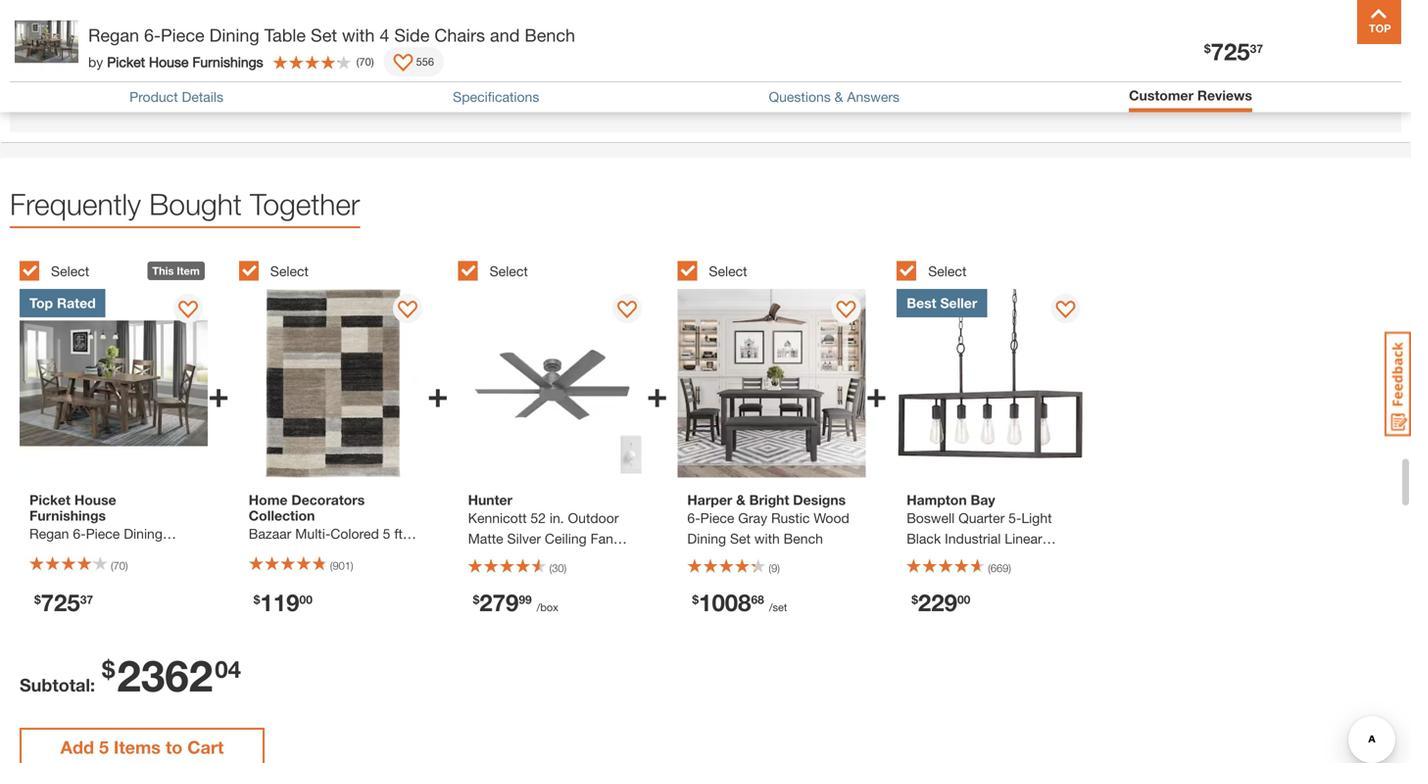 Task type: describe. For each thing, give the bounding box(es) containing it.
90255
[[310, 38, 353, 56]]

add 5 items to cart button
[[20, 728, 265, 764]]

linear
[[1005, 531, 1043, 547]]

with inside hunter kennicott 52 in. outdoor matte silver ceiling fan with wall control
[[468, 551, 494, 567]]

( 901 )
[[330, 560, 353, 572]]

display image for 279
[[617, 301, 637, 321]]

gray
[[739, 510, 768, 526]]

with inside harper & bright designs 6-piece gray rustic wood dining set with bench
[[755, 531, 780, 547]]

outdoor
[[568, 510, 619, 526]]

hunter kennicott 52 in. outdoor matte silver ceiling fan with wall control
[[468, 492, 619, 567]]

display image inside 2 / 5 group
[[398, 301, 418, 321]]

seller
[[941, 295, 978, 311]]

& for harper
[[736, 492, 746, 508]]

control
[[527, 551, 572, 567]]

( for /set
[[769, 562, 772, 575]]

hampton
[[907, 492, 967, 508]]

display image inside 1 / 5 'group'
[[179, 301, 198, 321]]

rug
[[376, 546, 401, 563]]

regan
[[88, 25, 139, 46]]

0 vertical spatial set
[[311, 25, 337, 46]]

70
[[359, 55, 371, 68]]

wall
[[497, 551, 523, 567]]

questions & answers
[[769, 89, 900, 105]]

6- inside harper & bright designs 6-piece gray rustic wood dining set with bench
[[688, 510, 701, 526]]

geometric
[[276, 546, 340, 563]]

chandelier
[[1003, 551, 1069, 567]]

$ inside $ 1008 68 /set
[[693, 593, 699, 607]]

set inside harper & bright designs 6-piece gray rustic wood dining set with bench
[[730, 531, 751, 547]]

home
[[249, 492, 288, 508]]

subtotal:
[[20, 675, 95, 696]]

37 inside 1 / 5 'group'
[[80, 593, 93, 607]]

huntington
[[125, 38, 203, 56]]

cart
[[188, 737, 224, 758]]

/box
[[537, 601, 559, 614]]

7
[[249, 546, 256, 563]]

questions
[[769, 89, 831, 105]]

park
[[207, 38, 239, 56]]

725 inside 1 / 5 'group'
[[41, 589, 80, 616]]

answers
[[847, 89, 900, 105]]

0 horizontal spatial dining
[[209, 25, 260, 46]]

1 / 5 group
[[20, 250, 229, 645]]

top button
[[1358, 0, 1402, 44]]

( for 229
[[988, 562, 991, 575]]

669
[[991, 562, 1009, 575]]

details
[[182, 89, 224, 105]]

9
[[772, 562, 778, 575]]

5-
[[1009, 510, 1022, 526]]

$ 1008 68 /set
[[693, 589, 788, 616]]

top rated
[[29, 295, 96, 311]]

chairs
[[435, 25, 485, 46]]

bazaar
[[249, 526, 292, 542]]

hunter
[[468, 492, 513, 508]]

customer reviews
[[1130, 87, 1253, 103]]

119
[[260, 589, 300, 616]]

0 horizontal spatial ft.
[[260, 546, 272, 563]]

2 / 5 group
[[239, 250, 449, 645]]

industrial
[[945, 531, 1001, 547]]

) for /set
[[778, 562, 780, 575]]

select for 119
[[270, 263, 309, 279]]

$ 279 99 /box
[[473, 589, 559, 616]]

product details
[[129, 89, 224, 105]]

30
[[552, 562, 564, 575]]

dining inside harper & bright designs 6-piece gray rustic wood dining set with bench
[[688, 531, 727, 547]]

table
[[264, 25, 306, 46]]

bazaar multi-colored 5 ft. x 7 ft. geometric area rug image
[[239, 289, 427, 478]]

for
[[907, 572, 924, 588]]

rustic
[[772, 510, 810, 526]]

bench inside harper & bright designs 6-piece gray rustic wood dining set with bench
[[784, 531, 823, 547]]

$ inside 1 / 5 'group'
[[34, 593, 41, 607]]

add 5 items to cart
[[60, 737, 224, 758]]

piece inside harper & bright designs 6-piece gray rustic wood dining set with bench
[[701, 510, 735, 526]]

2362
[[117, 650, 213, 701]]

+ inside 1 / 5 'group'
[[208, 373, 229, 415]]

( 30 )
[[550, 562, 567, 575]]

designs
[[793, 492, 846, 508]]

items
[[114, 737, 161, 758]]

this
[[152, 265, 174, 278]]

229
[[919, 589, 958, 616]]

+ for 119
[[427, 373, 449, 415]]

0 vertical spatial 37
[[1251, 42, 1264, 55]]

/set
[[769, 601, 788, 614]]

4
[[380, 25, 390, 46]]

together
[[250, 187, 360, 222]]

matte
[[468, 531, 504, 547]]

3 / 5 group
[[458, 250, 668, 645]]

10pm
[[221, 38, 263, 56]]

4 / 5 group
[[678, 250, 887, 645]]

this item
[[152, 265, 200, 278]]

) for /box
[[564, 562, 567, 575]]

x
[[410, 526, 418, 542]]

What can we help you find today? search field
[[389, 26, 927, 68]]

( 9 )
[[769, 562, 780, 575]]

light
[[1022, 510, 1052, 526]]

0 horizontal spatial 6-
[[144, 25, 161, 46]]

regan 6-piece dining table set with 4 side chairs and bench
[[88, 25, 576, 46]]

$ 229 00
[[912, 589, 971, 616]]

customer
[[1130, 87, 1194, 103]]

fan
[[591, 531, 614, 547]]

$ inside "subtotal: $ 2362 04"
[[102, 655, 115, 683]]

1008
[[699, 589, 751, 616]]

boswell quarter 5-light black industrial linear island hanging chandelier for kitchen islands and dining image
[[897, 289, 1086, 478]]

$ inside $ 229 00
[[912, 593, 919, 607]]

( 669 )
[[988, 562, 1012, 575]]

0 vertical spatial and
[[490, 25, 520, 46]]

hanging
[[948, 551, 999, 567]]

0 horizontal spatial piece
[[161, 25, 205, 46]]

1 horizontal spatial ft.
[[394, 526, 407, 542]]

select inside 5 / 5 group
[[929, 263, 967, 279]]

reviews
[[744, 94, 791, 110]]

rated
[[57, 295, 96, 311]]



Task type: vqa. For each thing, say whether or not it's contained in the screenshot.
Answers
yes



Task type: locate. For each thing, give the bounding box(es) containing it.
$ inside $ 279 99 /box
[[473, 593, 480, 607]]

00 down kitchen
[[958, 593, 971, 607]]

52
[[531, 510, 546, 526]]

best
[[907, 295, 937, 311]]

1 vertical spatial 5
[[99, 737, 109, 758]]

37
[[1251, 42, 1264, 55], [80, 593, 93, 607]]

5 up rug
[[383, 526, 391, 542]]

2 horizontal spatial with
[[755, 531, 780, 547]]

1 horizontal spatial 725
[[1211, 37, 1251, 65]]

decorators
[[292, 492, 365, 508]]

click to redirect to view my cart page image
[[1351, 24, 1375, 47]]

1 vertical spatial with
[[755, 531, 780, 547]]

0 horizontal spatial bench
[[525, 25, 576, 46]]

1 horizontal spatial piece
[[701, 510, 735, 526]]

0 horizontal spatial $ 725 37
[[34, 589, 93, 616]]

556
[[416, 55, 434, 68]]

0 horizontal spatial and
[[490, 25, 520, 46]]

0 vertical spatial piece
[[161, 25, 205, 46]]

0 vertical spatial with
[[342, 25, 375, 46]]

2 + from the left
[[427, 373, 449, 415]]

ft. right 7
[[260, 546, 272, 563]]

$ 725 37 up 'reviews' at the top right of the page
[[1205, 37, 1264, 65]]

0 vertical spatial 5
[[383, 526, 391, 542]]

1 + from the left
[[208, 373, 229, 415]]

+ for /box
[[647, 373, 668, 415]]

island
[[907, 551, 944, 567]]

and right chairs
[[490, 25, 520, 46]]

select inside 1 / 5 'group'
[[51, 263, 89, 279]]

dining inside hampton bay boswell quarter 5-light black industrial linear island hanging chandelier for kitchen islands and dining
[[907, 592, 946, 609]]

in.
[[550, 510, 564, 526]]

0 vertical spatial &
[[835, 89, 844, 105]]

select for /set
[[709, 263, 748, 279]]

dining down for
[[907, 592, 946, 609]]

select inside 2 / 5 group
[[270, 263, 309, 279]]

& left the answers
[[835, 89, 844, 105]]

reviews
[[1198, 87, 1253, 103]]

5 / 5 group
[[897, 250, 1107, 645]]

specifications
[[453, 89, 540, 105]]

$ up subtotal:
[[34, 593, 41, 607]]

bench down rustic
[[784, 531, 823, 547]]

colored
[[331, 526, 379, 542]]

3 display image from the left
[[837, 301, 856, 321]]

$ 725 37
[[1205, 37, 1264, 65], [34, 589, 93, 616]]

dining up the furnishings
[[209, 25, 260, 46]]

( for 119
[[330, 560, 333, 572]]

0 horizontal spatial with
[[342, 25, 375, 46]]

select
[[51, 263, 89, 279], [270, 263, 309, 279], [490, 263, 528, 279], [709, 263, 748, 279], [929, 263, 967, 279]]

black
[[907, 531, 941, 547]]

5 right add
[[99, 737, 109, 758]]

5 inside the home decorators collection bazaar multi-colored 5 ft. x 7 ft. geometric area rug
[[383, 526, 391, 542]]

1 horizontal spatial 37
[[1251, 42, 1264, 55]]

0 vertical spatial bench
[[525, 25, 576, 46]]

best seller
[[907, 295, 978, 311]]

37 up "subtotal: $ 2362 04"
[[80, 593, 93, 607]]

&
[[835, 89, 844, 105], [736, 492, 746, 508]]

0 vertical spatial 725
[[1211, 37, 1251, 65]]

+ inside 3 / 5 group
[[647, 373, 668, 415]]

$ right subtotal:
[[102, 655, 115, 683]]

0 horizontal spatial display image
[[179, 301, 198, 321]]

display image inside 556 dropdown button
[[394, 54, 413, 74]]

select inside 3 / 5 group
[[490, 263, 528, 279]]

1 horizontal spatial 5
[[383, 526, 391, 542]]

725 up 'reviews' at the top right of the page
[[1211, 37, 1251, 65]]

house
[[149, 54, 189, 70]]

99
[[519, 593, 532, 607]]

725 up subtotal:
[[41, 589, 80, 616]]

4 + from the left
[[866, 373, 887, 415]]

5
[[383, 526, 391, 542], [99, 737, 109, 758]]

ft. left the x
[[394, 526, 407, 542]]

with
[[342, 25, 375, 46], [755, 531, 780, 547], [468, 551, 494, 567]]

) inside 2 / 5 group
[[351, 560, 353, 572]]

side
[[394, 25, 430, 46]]

quarter
[[959, 510, 1005, 526]]

harper & bright designs 6-piece gray rustic wood dining set with bench
[[688, 492, 850, 547]]

725
[[1211, 37, 1251, 65], [41, 589, 80, 616]]

$
[[1205, 42, 1211, 55], [34, 593, 41, 607], [254, 593, 260, 607], [473, 593, 480, 607], [693, 593, 699, 607], [912, 593, 919, 607], [102, 655, 115, 683]]

1 vertical spatial and
[[1025, 572, 1048, 588]]

1 horizontal spatial with
[[468, 551, 494, 567]]

home decorators collection bazaar multi-colored 5 ft. x 7 ft. geometric area rug
[[249, 492, 418, 563]]

6-piece gray rustic wood dining set with bench image
[[678, 289, 866, 478]]

1 horizontal spatial $ 725 37
[[1205, 37, 1264, 65]]

1 vertical spatial $ 725 37
[[34, 589, 93, 616]]

0 horizontal spatial 5
[[99, 737, 109, 758]]

dining down harper
[[688, 531, 727, 547]]

6- up house
[[144, 25, 161, 46]]

piece down harper
[[701, 510, 735, 526]]

0 horizontal spatial 37
[[80, 593, 93, 607]]

1 vertical spatial 725
[[41, 589, 80, 616]]

00 for 119
[[300, 593, 313, 607]]

dining
[[209, 25, 260, 46], [688, 531, 727, 547], [907, 592, 946, 609]]

product details button
[[129, 89, 224, 105], [129, 89, 224, 105]]

set right table
[[311, 25, 337, 46]]

(
[[357, 55, 359, 68], [330, 560, 333, 572], [550, 562, 552, 575], [769, 562, 772, 575], [988, 562, 991, 575]]

bench up specifications
[[525, 25, 576, 46]]

multi-
[[295, 526, 331, 542]]

feedback link image
[[1385, 331, 1412, 437]]

279
[[480, 589, 519, 616]]

huntington park
[[125, 38, 239, 56]]

) inside 5 / 5 group
[[1009, 562, 1012, 575]]

wood
[[814, 510, 850, 526]]

product image image
[[15, 10, 78, 74]]

00 down geometric
[[300, 593, 313, 607]]

1 vertical spatial piece
[[701, 510, 735, 526]]

kennicott 52 in. outdoor matte silver ceiling fan with wall control image
[[458, 289, 647, 478]]

to
[[166, 737, 183, 758]]

the home depot logo image
[[16, 16, 78, 78]]

2 vertical spatial with
[[468, 551, 494, 567]]

1 00 from the left
[[300, 593, 313, 607]]

1 horizontal spatial set
[[730, 531, 751, 547]]

0 horizontal spatial 725
[[41, 589, 80, 616]]

$ down for
[[912, 593, 919, 607]]

1 horizontal spatial bench
[[784, 531, 823, 547]]

2 horizontal spatial dining
[[907, 592, 946, 609]]

display image
[[394, 54, 413, 74], [398, 301, 418, 321], [1056, 301, 1076, 321]]

display image for 1008
[[837, 301, 856, 321]]

picket
[[107, 54, 145, 70]]

set down gray
[[730, 531, 751, 547]]

1 vertical spatial ft.
[[260, 546, 272, 563]]

with down matte
[[468, 551, 494, 567]]

0 vertical spatial 6-
[[144, 25, 161, 46]]

1 horizontal spatial 6-
[[688, 510, 701, 526]]

hampton bay boswell quarter 5-light black industrial linear island hanging chandelier for kitchen islands and dining
[[907, 492, 1069, 609]]

$ up 'customer reviews'
[[1205, 42, 1211, 55]]

6- down harper
[[688, 510, 701, 526]]

$ 725 37 up subtotal:
[[34, 589, 93, 616]]

& inside harper & bright designs 6-piece gray rustic wood dining set with bench
[[736, 492, 746, 508]]

and
[[490, 25, 520, 46], [1025, 572, 1048, 588]]

1 select from the left
[[51, 263, 89, 279]]

556 button
[[384, 47, 444, 76]]

$ left 68
[[693, 593, 699, 607]]

( inside 4 / 5 group
[[769, 562, 772, 575]]

2 display image from the left
[[617, 301, 637, 321]]

3 select from the left
[[490, 263, 528, 279]]

display image
[[179, 301, 198, 321], [617, 301, 637, 321], [837, 301, 856, 321]]

1 horizontal spatial and
[[1025, 572, 1048, 588]]

select for /box
[[490, 263, 528, 279]]

collection
[[249, 508, 315, 524]]

6-
[[144, 25, 161, 46], [688, 510, 701, 526]]

1 vertical spatial dining
[[688, 531, 727, 547]]

00 inside $ 119 00
[[300, 593, 313, 607]]

specifications button
[[453, 89, 540, 105], [453, 89, 540, 105]]

04
[[215, 655, 241, 683]]

2 select from the left
[[270, 263, 309, 279]]

piece up by picket house furnishings
[[161, 25, 205, 46]]

00 for 229
[[958, 593, 971, 607]]

and down the chandelier
[[1025, 572, 1048, 588]]

0 vertical spatial dining
[[209, 25, 260, 46]]

5 inside button
[[99, 737, 109, 758]]

00 inside $ 229 00
[[958, 593, 971, 607]]

1 vertical spatial &
[[736, 492, 746, 508]]

$ 725 37 inside 1 / 5 'group'
[[34, 589, 93, 616]]

2 horizontal spatial display image
[[837, 301, 856, 321]]

frequently
[[10, 187, 141, 222]]

customer reviews button
[[1130, 87, 1253, 107], [1130, 87, 1253, 103]]

( inside 2 / 5 group
[[330, 560, 333, 572]]

2 vertical spatial dining
[[907, 592, 946, 609]]

5 select from the left
[[929, 263, 967, 279]]

37 up 'reviews' at the top right of the page
[[1251, 42, 1264, 55]]

add
[[60, 737, 94, 758]]

0 vertical spatial ft.
[[394, 526, 407, 542]]

)
[[371, 55, 374, 68], [351, 560, 353, 572], [564, 562, 567, 575], [778, 562, 780, 575], [1009, 562, 1012, 575]]

1 horizontal spatial dining
[[688, 531, 727, 547]]

select inside 4 / 5 group
[[709, 263, 748, 279]]

area
[[344, 546, 372, 563]]

& for questions
[[835, 89, 844, 105]]

bright
[[750, 492, 790, 508]]

navigation
[[560, 15, 852, 92]]

kennicott
[[468, 510, 527, 526]]

1 vertical spatial set
[[730, 531, 751, 547]]

harper
[[688, 492, 733, 508]]

diy
[[1186, 51, 1212, 70]]

ceiling
[[545, 531, 587, 547]]

+ inside 4 / 5 group
[[866, 373, 887, 415]]

+
[[208, 373, 229, 415], [427, 373, 449, 415], [647, 373, 668, 415], [866, 373, 887, 415]]

68
[[751, 593, 765, 607]]

boswell
[[907, 510, 955, 526]]

1 vertical spatial 6-
[[688, 510, 701, 526]]

$ 119 00
[[254, 589, 313, 616]]

product
[[129, 89, 178, 105]]

+ inside 2 / 5 group
[[427, 373, 449, 415]]

3 + from the left
[[647, 373, 668, 415]]

frequently bought together
[[10, 187, 360, 222]]

2 00 from the left
[[958, 593, 971, 607]]

4 select from the left
[[709, 263, 748, 279]]

0 horizontal spatial set
[[311, 25, 337, 46]]

( inside 5 / 5 group
[[988, 562, 991, 575]]

$ inside $ 119 00
[[254, 593, 260, 607]]

) for 229
[[1009, 562, 1012, 575]]

0 horizontal spatial 00
[[300, 593, 313, 607]]

0 vertical spatial $ 725 37
[[1205, 37, 1264, 65]]

) inside 3 / 5 group
[[564, 562, 567, 575]]

) inside 4 / 5 group
[[778, 562, 780, 575]]

1 horizontal spatial display image
[[617, 301, 637, 321]]

( for /box
[[550, 562, 552, 575]]

top
[[29, 295, 53, 311]]

0 horizontal spatial &
[[736, 492, 746, 508]]

1 horizontal spatial 00
[[958, 593, 971, 607]]

901
[[333, 560, 351, 572]]

set
[[311, 25, 337, 46], [730, 531, 751, 547]]

questions & answers button
[[769, 89, 900, 105], [769, 89, 900, 105]]

kitchen
[[927, 572, 974, 588]]

$ left 99
[[473, 593, 480, 607]]

$ down 7
[[254, 593, 260, 607]]

furnishings
[[192, 54, 263, 70]]

( inside 3 / 5 group
[[550, 562, 552, 575]]

& up gray
[[736, 492, 746, 508]]

1 vertical spatial bench
[[784, 531, 823, 547]]

by
[[88, 54, 103, 70]]

and inside hampton bay boswell quarter 5-light black industrial linear island hanging chandelier for kitchen islands and dining
[[1025, 572, 1048, 588]]

+ for /set
[[866, 373, 887, 415]]

1 vertical spatial 37
[[80, 593, 93, 607]]

) for 119
[[351, 560, 353, 572]]

1 horizontal spatial &
[[835, 89, 844, 105]]

with left 4
[[342, 25, 375, 46]]

with down gray
[[755, 531, 780, 547]]

1 display image from the left
[[179, 301, 198, 321]]

display image inside 5 / 5 group
[[1056, 301, 1076, 321]]

diy button
[[1168, 24, 1230, 71]]



